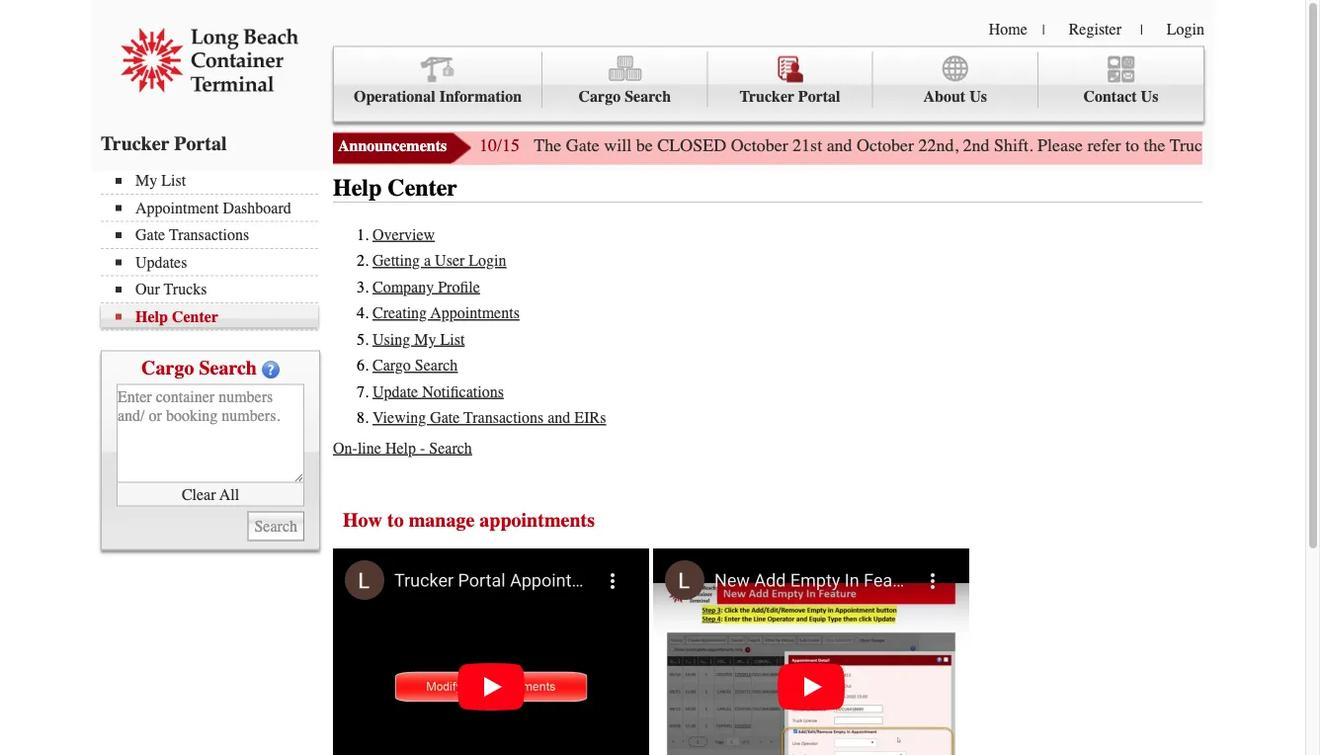 Task type: describe. For each thing, give the bounding box(es) containing it.
1 | from the left
[[1043, 22, 1045, 38]]

transactions inside overview getting a user login company profile creating appointments using my list cargo search update notifications viewing gate transactions and eirs
[[464, 409, 544, 427]]

how to manage appointments
[[343, 509, 595, 532]]

2 vertical spatial help
[[385, 439, 416, 457]]

appointment dashboard link
[[116, 199, 318, 217]]

trucker portal inside trucker portal link
[[740, 87, 841, 106]]

appointments
[[480, 509, 595, 532]]

and inside overview getting a user login company profile creating appointments using my list cargo search update notifications viewing gate transactions and eirs
[[548, 409, 571, 427]]

help center
[[333, 174, 458, 202]]

1 horizontal spatial cargo search link
[[543, 52, 708, 108]]

list inside my list appointment dashboard gate transactions updates our trucks help center
[[161, 171, 186, 190]]

operational information
[[354, 87, 522, 106]]

contact us
[[1084, 87, 1159, 106]]

getting a user login link
[[373, 252, 507, 270]]

shift.
[[994, 135, 1034, 156]]

2 october from the left
[[857, 135, 914, 156]]

appointment
[[135, 199, 219, 217]]

eirs
[[575, 409, 606, 427]]

our trucks link
[[116, 280, 318, 299]]

my inside my list appointment dashboard gate transactions updates our trucks help center
[[135, 171, 157, 190]]

portal inside menu bar
[[799, 87, 841, 106]]

22nd,
[[919, 135, 959, 156]]

home link
[[989, 20, 1028, 38]]

us for contact us
[[1141, 87, 1159, 106]]

the
[[534, 135, 562, 156]]

company profile link
[[373, 278, 480, 296]]

overview link
[[373, 225, 435, 244]]

21st
[[793, 135, 823, 156]]

gate right truck
[[1216, 135, 1250, 156]]

us for about us
[[970, 87, 987, 106]]

transactions inside my list appointment dashboard gate transactions updates our trucks help center
[[169, 226, 249, 244]]

my list link
[[116, 171, 318, 190]]

2 | from the left
[[1141, 22, 1143, 38]]

gate inside my list appointment dashboard gate transactions updates our trucks help center
[[135, 226, 165, 244]]

will
[[604, 135, 632, 156]]

1 vertical spatial cargo search link
[[373, 356, 458, 375]]

creating
[[373, 304, 427, 322]]

center inside my list appointment dashboard gate transactions updates our trucks help center
[[172, 307, 218, 326]]

clear
[[182, 485, 216, 503]]

updates
[[135, 253, 187, 271]]

0 horizontal spatial portal
[[174, 132, 227, 155]]

cargo inside menu bar
[[579, 87, 621, 106]]

cargo search inside menu bar
[[579, 87, 671, 106]]

using
[[373, 330, 410, 348]]

2nd
[[963, 135, 990, 156]]

login inside overview getting a user login company profile creating appointments using my list cargo search update notifications viewing gate transactions and eirs
[[469, 252, 507, 270]]

0 vertical spatial and
[[827, 135, 853, 156]]

update
[[373, 383, 418, 401]]

all
[[220, 485, 239, 503]]

clear all button
[[117, 483, 304, 507]]

help inside my list appointment dashboard gate transactions updates our trucks help center
[[135, 307, 168, 326]]

operational
[[354, 87, 436, 106]]

overview getting a user login company profile creating appointments using my list cargo search update notifications viewing gate transactions and eirs
[[373, 225, 606, 427]]

10/15
[[479, 135, 520, 156]]

the
[[1144, 135, 1166, 156]]

1 horizontal spatial login
[[1167, 20, 1205, 38]]

login link
[[1167, 20, 1205, 38]]

menu bar containing operational information
[[333, 46, 1205, 122]]

notifications
[[422, 383, 504, 401]]

help center link
[[116, 307, 318, 326]]

announcements
[[338, 137, 447, 155]]

we
[[1302, 135, 1321, 156]]

appointments
[[431, 304, 520, 322]]

refer
[[1088, 135, 1121, 156]]



Task type: vqa. For each thing, say whether or not it's contained in the screenshot.
CEUR cell
no



Task type: locate. For each thing, give the bounding box(es) containing it.
2 horizontal spatial cargo
[[579, 87, 621, 106]]

to right how
[[387, 509, 404, 532]]

0 horizontal spatial |
[[1043, 22, 1045, 38]]

1 horizontal spatial october
[[857, 135, 914, 156]]

and
[[827, 135, 853, 156], [548, 409, 571, 427]]

search up update notifications link
[[415, 356, 458, 375]]

my down creating appointments link
[[414, 330, 436, 348]]

hours
[[1254, 135, 1298, 156]]

0 horizontal spatial us
[[970, 87, 987, 106]]

us inside about us link
[[970, 87, 987, 106]]

getting
[[373, 252, 420, 270]]

transactions down notifications
[[464, 409, 544, 427]]

portal up 21st
[[799, 87, 841, 106]]

gate
[[566, 135, 600, 156], [1216, 135, 1250, 156], [135, 226, 165, 244], [430, 409, 460, 427]]

-
[[420, 439, 425, 457]]

my inside overview getting a user login company profile creating appointments using my list cargo search update notifications viewing gate transactions and eirs
[[414, 330, 436, 348]]

0 horizontal spatial my
[[135, 171, 157, 190]]

None submit
[[248, 512, 304, 541]]

register link
[[1069, 20, 1122, 38]]

operational information link
[[334, 52, 543, 108]]

0 horizontal spatial and
[[548, 409, 571, 427]]

user
[[435, 252, 465, 270]]

cargo inside overview getting a user login company profile creating appointments using my list cargo search update notifications viewing gate transactions and eirs
[[373, 356, 411, 375]]

list
[[161, 171, 186, 190], [440, 330, 465, 348]]

us inside contact us link
[[1141, 87, 1159, 106]]

viewing
[[373, 409, 426, 427]]

to
[[1126, 135, 1140, 156], [387, 509, 404, 532]]

cargo up "will"
[[579, 87, 621, 106]]

| left the "login" link
[[1141, 22, 1143, 38]]

how
[[343, 509, 383, 532]]

on-line help - search
[[333, 439, 472, 457]]

gate right the
[[566, 135, 600, 156]]

1 horizontal spatial cargo search
[[579, 87, 671, 106]]

contact
[[1084, 87, 1137, 106]]

0 horizontal spatial cargo search
[[141, 356, 257, 379]]

1 vertical spatial list
[[440, 330, 465, 348]]

help down announcements
[[333, 174, 382, 202]]

closed
[[657, 135, 727, 156]]

our
[[135, 280, 160, 299]]

1 vertical spatial transactions
[[464, 409, 544, 427]]

october left 22nd,
[[857, 135, 914, 156]]

login right user
[[469, 252, 507, 270]]

transactions
[[169, 226, 249, 244], [464, 409, 544, 427]]

company
[[373, 278, 434, 296]]

menu bar
[[333, 46, 1205, 122], [101, 170, 328, 331]]

1 horizontal spatial trucker
[[740, 87, 795, 106]]

contact us link
[[1039, 52, 1204, 108]]

cargo
[[579, 87, 621, 106], [141, 356, 194, 379], [373, 356, 411, 375]]

0 horizontal spatial help
[[135, 307, 168, 326]]

0 horizontal spatial trucker portal
[[101, 132, 227, 155]]

gate down update notifications link
[[430, 409, 460, 427]]

and right 21st
[[827, 135, 853, 156]]

search inside menu bar
[[625, 87, 671, 106]]

0 vertical spatial my
[[135, 171, 157, 190]]

0 horizontal spatial login
[[469, 252, 507, 270]]

0 vertical spatial transactions
[[169, 226, 249, 244]]

manage
[[409, 509, 475, 532]]

search
[[625, 87, 671, 106], [199, 356, 257, 379], [415, 356, 458, 375], [429, 439, 472, 457]]

1 horizontal spatial list
[[440, 330, 465, 348]]

1 vertical spatial portal
[[174, 132, 227, 155]]

cargo search link
[[543, 52, 708, 108], [373, 356, 458, 375]]

0 vertical spatial center
[[388, 174, 458, 202]]

1 horizontal spatial trucker portal
[[740, 87, 841, 106]]

my up appointment
[[135, 171, 157, 190]]

0 vertical spatial login
[[1167, 20, 1205, 38]]

on-
[[333, 439, 358, 457]]

my list appointment dashboard gate transactions updates our trucks help center
[[135, 171, 291, 326]]

cargo down using
[[373, 356, 411, 375]]

0 vertical spatial trucker portal
[[740, 87, 841, 106]]

1 vertical spatial cargo search
[[141, 356, 257, 379]]

gate up "updates"
[[135, 226, 165, 244]]

1 vertical spatial center
[[172, 307, 218, 326]]

information
[[440, 87, 522, 106]]

list down creating appointments link
[[440, 330, 465, 348]]

gate inside overview getting a user login company profile creating appointments using my list cargo search update notifications viewing gate transactions and eirs
[[430, 409, 460, 427]]

help down our
[[135, 307, 168, 326]]

0 vertical spatial trucker
[[740, 87, 795, 106]]

trucker inside menu bar
[[740, 87, 795, 106]]

menu bar containing my list
[[101, 170, 328, 331]]

october left 21st
[[731, 135, 788, 156]]

0 vertical spatial cargo search
[[579, 87, 671, 106]]

0 horizontal spatial menu bar
[[101, 170, 328, 331]]

1 horizontal spatial cargo
[[373, 356, 411, 375]]

0 horizontal spatial list
[[161, 171, 186, 190]]

trucker
[[740, 87, 795, 106], [101, 132, 169, 155]]

search inside overview getting a user login company profile creating appointments using my list cargo search update notifications viewing gate transactions and eirs
[[415, 356, 458, 375]]

2 horizontal spatial help
[[385, 439, 416, 457]]

0 vertical spatial help
[[333, 174, 382, 202]]

help
[[333, 174, 382, 202], [135, 307, 168, 326], [385, 439, 416, 457]]

cargo search
[[579, 87, 671, 106], [141, 356, 257, 379]]

1 vertical spatial my
[[414, 330, 436, 348]]

10/15 the gate will be closed october 21st and october 22nd, 2nd shift. please refer to the truck gate hours we
[[479, 135, 1321, 156]]

truck
[[1170, 135, 1212, 156]]

cargo search up "will"
[[579, 87, 671, 106]]

my
[[135, 171, 157, 190], [414, 330, 436, 348]]

1 us from the left
[[970, 87, 987, 106]]

register
[[1069, 20, 1122, 38]]

| right 'home' at the right of page
[[1043, 22, 1045, 38]]

us right contact
[[1141, 87, 1159, 106]]

1 october from the left
[[731, 135, 788, 156]]

us right the about
[[970, 87, 987, 106]]

and left eirs
[[548, 409, 571, 427]]

1 vertical spatial trucker portal
[[101, 132, 227, 155]]

center down trucks
[[172, 307, 218, 326]]

1 vertical spatial trucker
[[101, 132, 169, 155]]

1 horizontal spatial us
[[1141, 87, 1159, 106]]

trucker portal up my list link
[[101, 132, 227, 155]]

login
[[1167, 20, 1205, 38], [469, 252, 507, 270]]

about
[[924, 87, 966, 106]]

0 vertical spatial menu bar
[[333, 46, 1205, 122]]

0 horizontal spatial october
[[731, 135, 788, 156]]

1 horizontal spatial help
[[333, 174, 382, 202]]

cargo down help center link
[[141, 356, 194, 379]]

0 horizontal spatial center
[[172, 307, 218, 326]]

0 horizontal spatial cargo search link
[[373, 356, 458, 375]]

a
[[424, 252, 431, 270]]

overview
[[373, 225, 435, 244]]

1 horizontal spatial center
[[388, 174, 458, 202]]

cargo search down help center link
[[141, 356, 257, 379]]

help left -
[[385, 439, 416, 457]]

1 vertical spatial to
[[387, 509, 404, 532]]

trucker portal
[[740, 87, 841, 106], [101, 132, 227, 155]]

trucks
[[164, 280, 207, 299]]

1 horizontal spatial portal
[[799, 87, 841, 106]]

0 vertical spatial cargo search link
[[543, 52, 708, 108]]

0 vertical spatial list
[[161, 171, 186, 190]]

1 horizontal spatial and
[[827, 135, 853, 156]]

0 horizontal spatial transactions
[[169, 226, 249, 244]]

on-line help - search link
[[333, 439, 472, 457]]

home
[[989, 20, 1028, 38]]

please
[[1038, 135, 1083, 156]]

center
[[388, 174, 458, 202], [172, 307, 218, 326]]

0 vertical spatial to
[[1126, 135, 1140, 156]]

0 horizontal spatial trucker
[[101, 132, 169, 155]]

gate transactions link
[[116, 226, 318, 244]]

creating appointments link
[[373, 304, 520, 322]]

cargo search link up "will"
[[543, 52, 708, 108]]

trucker portal up 21st
[[740, 87, 841, 106]]

portal up my list link
[[174, 132, 227, 155]]

1 vertical spatial and
[[548, 409, 571, 427]]

update notifications link
[[373, 383, 504, 401]]

profile
[[438, 278, 480, 296]]

about us
[[924, 87, 987, 106]]

list inside overview getting a user login company profile creating appointments using my list cargo search update notifications viewing gate transactions and eirs
[[440, 330, 465, 348]]

trucker portal link
[[708, 52, 873, 108]]

center up the 'overview' link
[[388, 174, 458, 202]]

updates link
[[116, 253, 318, 271]]

1 horizontal spatial |
[[1141, 22, 1143, 38]]

about us link
[[873, 52, 1039, 108]]

dashboard
[[223, 199, 291, 217]]

to left the
[[1126, 135, 1140, 156]]

1 horizontal spatial transactions
[[464, 409, 544, 427]]

clear all
[[182, 485, 239, 503]]

1 horizontal spatial my
[[414, 330, 436, 348]]

2 us from the left
[[1141, 87, 1159, 106]]

trucker up 21st
[[740, 87, 795, 106]]

list up appointment
[[161, 171, 186, 190]]

Enter container numbers and/ or booking numbers.  text field
[[117, 384, 304, 483]]

|
[[1043, 22, 1045, 38], [1141, 22, 1143, 38]]

be
[[636, 135, 653, 156]]

1 vertical spatial help
[[135, 307, 168, 326]]

0 vertical spatial portal
[[799, 87, 841, 106]]

october
[[731, 135, 788, 156], [857, 135, 914, 156]]

portal
[[799, 87, 841, 106], [174, 132, 227, 155]]

1 vertical spatial login
[[469, 252, 507, 270]]

1 horizontal spatial menu bar
[[333, 46, 1205, 122]]

search down help center link
[[199, 356, 257, 379]]

1 horizontal spatial to
[[1126, 135, 1140, 156]]

login up contact us link on the right of the page
[[1167, 20, 1205, 38]]

0 horizontal spatial to
[[387, 509, 404, 532]]

search up be
[[625, 87, 671, 106]]

transactions up updates link on the top left of the page
[[169, 226, 249, 244]]

cargo search link down 'using my list' link
[[373, 356, 458, 375]]

search right -
[[429, 439, 472, 457]]

trucker up appointment
[[101, 132, 169, 155]]

1 vertical spatial menu bar
[[101, 170, 328, 331]]

0 horizontal spatial cargo
[[141, 356, 194, 379]]

us
[[970, 87, 987, 106], [1141, 87, 1159, 106]]

viewing gate transactions and eirs link
[[373, 409, 606, 427]]

using my list link
[[373, 330, 465, 348]]

line
[[358, 439, 381, 457]]



